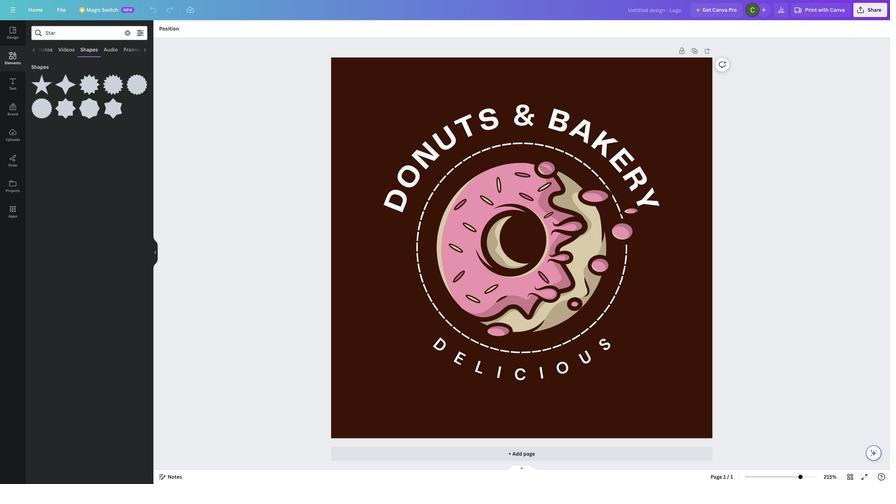 Task type: describe. For each thing, give the bounding box(es) containing it.
group left 4-pointed star image
[[31, 70, 52, 95]]

group right star burst 4 image in the top of the page
[[55, 94, 76, 119]]

canva inside dropdown button
[[830, 6, 845, 13]]

magic
[[86, 6, 101, 13]]

notes
[[168, 474, 182, 481]]

projects
[[6, 188, 20, 193]]

pro
[[729, 6, 737, 13]]

position
[[159, 25, 179, 32]]

graphics button
[[5, 43, 33, 56]]

hide image
[[153, 235, 158, 270]]

text button
[[0, 71, 26, 97]]

page
[[523, 451, 535, 458]]

u inside o u s
[[575, 346, 595, 371]]

share button
[[853, 3, 887, 17]]

r
[[617, 163, 652, 196]]

1 horizontal spatial e
[[604, 145, 638, 178]]

e inside d e l
[[450, 347, 469, 371]]

switch
[[102, 6, 118, 13]]

audio
[[104, 46, 118, 53]]

draw
[[8, 163, 17, 168]]

canva inside button
[[712, 6, 727, 13]]

2 1 from the left
[[730, 474, 733, 481]]

c
[[514, 364, 526, 386]]

4-pointed star image
[[55, 74, 76, 95]]

file
[[57, 6, 66, 13]]

a
[[565, 113, 599, 150]]

group right 4-pointed star image
[[79, 70, 100, 95]]

o u s
[[553, 334, 615, 381]]

8-pointed star inflated image
[[79, 98, 100, 119]]

show pages image
[[505, 465, 539, 471]]

elements button
[[0, 46, 26, 71]]

get canva pro button
[[691, 3, 743, 17]]

l
[[472, 357, 487, 380]]

group left 6-pointed star 'image'
[[79, 94, 100, 119]]

audio button
[[101, 43, 121, 56]]

photos
[[35, 46, 53, 53]]

group right 5-pointed star image
[[55, 70, 76, 95]]

0 horizontal spatial i
[[495, 362, 503, 384]]

photos button
[[33, 43, 55, 56]]

main menu bar
[[0, 0, 890, 20]]

star burst 3 image
[[126, 74, 147, 95]]

star burst 4 image
[[31, 98, 52, 119]]

215% button
[[819, 472, 842, 483]]

s inside o u s
[[594, 334, 615, 356]]

graphics
[[8, 46, 30, 53]]

215%
[[824, 474, 836, 481]]

shapes inside button
[[80, 46, 98, 53]]



Task type: vqa. For each thing, say whether or not it's contained in the screenshot.
Lucidity Expand Poppins Light
no



Task type: locate. For each thing, give the bounding box(es) containing it.
6-pointed star image
[[103, 98, 124, 119]]

home link
[[23, 3, 49, 17]]

file button
[[51, 3, 71, 17]]

1 vertical spatial shapes
[[31, 64, 49, 70]]

n
[[409, 138, 446, 175]]

1 left /
[[723, 474, 726, 481]]

page
[[711, 474, 722, 481]]

1 horizontal spatial canva
[[830, 6, 845, 13]]

design
[[7, 35, 19, 40]]

videos
[[58, 46, 75, 53]]

/
[[727, 474, 729, 481]]

u
[[430, 122, 464, 158], [575, 346, 595, 371]]

o for o
[[392, 160, 429, 196]]

o for o u s
[[553, 356, 572, 381]]

d for d e l
[[428, 334, 451, 358]]

y
[[628, 186, 663, 216]]

print
[[805, 6, 817, 13]]

group right star burst 1 image
[[103, 70, 124, 95]]

&
[[513, 102, 536, 132]]

page 1 / 1
[[711, 474, 733, 481]]

1 right /
[[730, 474, 733, 481]]

1 horizontal spatial shapes
[[80, 46, 98, 53]]

1 vertical spatial s
[[594, 334, 615, 356]]

print with canva button
[[791, 3, 851, 17]]

0 vertical spatial d
[[381, 185, 416, 216]]

group
[[31, 70, 52, 95], [55, 70, 76, 95], [79, 70, 100, 95], [103, 70, 124, 95], [126, 70, 147, 95], [31, 94, 52, 119], [55, 94, 76, 119], [79, 94, 100, 119], [103, 94, 124, 119]]

o
[[392, 160, 429, 196], [553, 356, 572, 381]]

1 vertical spatial d
[[428, 334, 451, 358]]

0 horizontal spatial d
[[381, 185, 416, 216]]

o inside o u s
[[553, 356, 572, 381]]

0 horizontal spatial 1
[[723, 474, 726, 481]]

charts button
[[144, 43, 166, 56]]

1 vertical spatial u
[[575, 346, 595, 371]]

draw button
[[0, 148, 26, 174]]

get canva pro
[[703, 6, 737, 13]]

1 canva from the left
[[712, 6, 727, 13]]

side panel tab list
[[0, 20, 26, 225]]

b
[[545, 106, 573, 139]]

1 horizontal spatial s
[[594, 334, 615, 356]]

i
[[495, 362, 503, 384], [537, 363, 545, 385]]

canva right with
[[830, 6, 845, 13]]

frames button
[[121, 43, 144, 56]]

canva left pro
[[712, 6, 727, 13]]

0 horizontal spatial s
[[476, 105, 503, 138]]

brand button
[[0, 97, 26, 123]]

+ add page
[[509, 451, 535, 458]]

i right l
[[495, 362, 503, 384]]

1 horizontal spatial 1
[[730, 474, 733, 481]]

d e l
[[428, 334, 487, 380]]

1 horizontal spatial d
[[428, 334, 451, 358]]

+
[[509, 451, 511, 458]]

i right c
[[537, 363, 545, 385]]

Search elements search field
[[45, 26, 120, 40]]

t
[[452, 111, 482, 146]]

d for d
[[381, 185, 416, 216]]

home
[[28, 6, 43, 13]]

0 horizontal spatial u
[[430, 122, 464, 158]]

position button
[[156, 23, 182, 34]]

magic switch
[[86, 6, 118, 13]]

d inside d e l
[[428, 334, 451, 358]]

0 horizontal spatial shapes
[[31, 64, 49, 70]]

design button
[[0, 20, 26, 46]]

0 vertical spatial s
[[476, 105, 503, 138]]

k
[[586, 127, 621, 163]]

group left 8-pointed star image
[[31, 94, 52, 119]]

0 vertical spatial o
[[392, 160, 429, 196]]

share
[[868, 6, 882, 13]]

new
[[123, 7, 132, 12]]

charts
[[147, 46, 163, 53]]

0 horizontal spatial canva
[[712, 6, 727, 13]]

uploads
[[6, 137, 20, 142]]

8-pointed star image
[[55, 98, 76, 119]]

star burst 2 image
[[103, 74, 124, 95]]

apps button
[[0, 199, 26, 225]]

add
[[512, 451, 522, 458]]

d
[[381, 185, 416, 216], [428, 334, 451, 358]]

e
[[604, 145, 638, 178], [450, 347, 469, 371]]

1 horizontal spatial i
[[537, 363, 545, 385]]

1 1 from the left
[[723, 474, 726, 481]]

elements
[[5, 60, 21, 65]]

frames
[[124, 46, 141, 53]]

print with canva
[[805, 6, 845, 13]]

get
[[703, 6, 711, 13]]

apps
[[8, 214, 17, 219]]

Design title text field
[[622, 3, 688, 17]]

5-pointed star image
[[31, 74, 52, 95]]

uploads button
[[0, 123, 26, 148]]

0 vertical spatial e
[[604, 145, 638, 178]]

1 vertical spatial e
[[450, 347, 469, 371]]

text
[[9, 86, 16, 91]]

shapes down search elements search box
[[80, 46, 98, 53]]

0 vertical spatial shapes
[[80, 46, 98, 53]]

shapes down the photos button
[[31, 64, 49, 70]]

1 vertical spatial o
[[553, 356, 572, 381]]

2 canva from the left
[[830, 6, 845, 13]]

shapes button
[[78, 43, 101, 56]]

canva
[[712, 6, 727, 13], [830, 6, 845, 13]]

group right 8-pointed star inflated image on the left top of page
[[103, 94, 124, 119]]

projects button
[[0, 174, 26, 199]]

brand
[[8, 112, 18, 117]]

s
[[476, 105, 503, 138], [594, 334, 615, 356]]

videos button
[[55, 43, 78, 56]]

star burst 1 image
[[79, 74, 100, 95]]

notes button
[[156, 472, 185, 483]]

group right star burst 2 image
[[126, 70, 147, 95]]

1
[[723, 474, 726, 481], [730, 474, 733, 481]]

with
[[818, 6, 829, 13]]

1 horizontal spatial o
[[553, 356, 572, 381]]

1 horizontal spatial u
[[575, 346, 595, 371]]

0 vertical spatial u
[[430, 122, 464, 158]]

shapes
[[80, 46, 98, 53], [31, 64, 49, 70]]

0 horizontal spatial o
[[392, 160, 429, 196]]

canva assistant image
[[869, 449, 878, 458]]

0 horizontal spatial e
[[450, 347, 469, 371]]

+ add page button
[[331, 447, 712, 462]]



